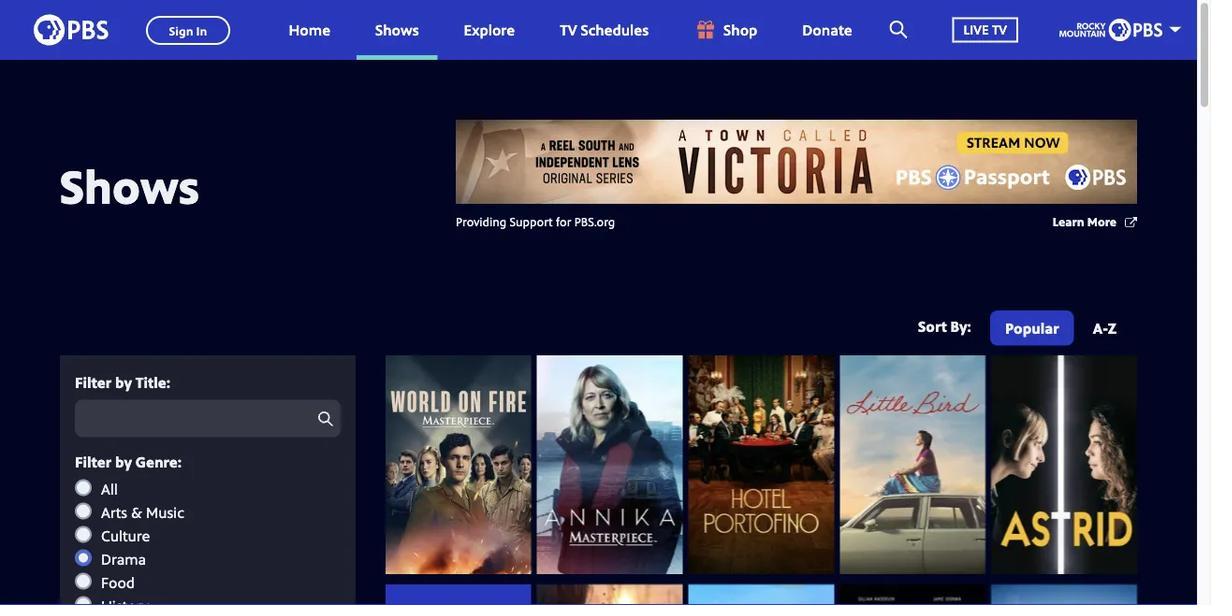 Task type: locate. For each thing, give the bounding box(es) containing it.
by
[[115, 372, 132, 392], [115, 452, 132, 472]]

1 horizontal spatial tv
[[992, 21, 1007, 39]]

donate
[[803, 20, 853, 40]]

explore
[[464, 20, 515, 40]]

1 by from the top
[[115, 372, 132, 392]]

by left title:
[[115, 372, 132, 392]]

shows link
[[357, 0, 438, 60]]

sort by:
[[919, 316, 972, 337]]

astrid image
[[992, 356, 1138, 575]]

2 filter from the top
[[75, 452, 112, 472]]

1 vertical spatial by
[[115, 452, 132, 472]]

1 vertical spatial shows
[[60, 154, 199, 217]]

by up the all
[[115, 452, 132, 472]]

farewell doc martin image
[[992, 585, 1138, 606]]

title:
[[136, 372, 170, 392]]

pbs image
[[34, 9, 109, 51]]

filter left title:
[[75, 372, 112, 392]]

for
[[556, 213, 572, 230]]

1 filter from the top
[[75, 372, 112, 392]]

schedules
[[581, 20, 649, 40]]

tv
[[560, 20, 577, 40], [992, 21, 1007, 39]]

learn
[[1053, 213, 1085, 230]]

z
[[1108, 318, 1117, 338]]

a-
[[1093, 318, 1108, 338]]

donate link
[[784, 0, 871, 60]]

genre:
[[136, 452, 182, 472]]

Filter by Title: text field
[[75, 400, 341, 438]]

0 vertical spatial filter
[[75, 372, 112, 392]]

tv schedules link
[[541, 0, 668, 60]]

shows
[[375, 20, 419, 40], [60, 154, 199, 217]]

0 vertical spatial by
[[115, 372, 132, 392]]

filter up the all
[[75, 452, 112, 472]]

0 horizontal spatial tv
[[560, 20, 577, 40]]

home link
[[270, 0, 349, 60]]

0 vertical spatial shows
[[375, 20, 419, 40]]

1 horizontal spatial shows
[[375, 20, 419, 40]]

1 vertical spatial filter
[[75, 452, 112, 472]]

tv right live
[[992, 21, 1007, 39]]

tv left schedules
[[560, 20, 577, 40]]

annika image
[[537, 356, 683, 575]]

a-z
[[1093, 318, 1117, 338]]

0 horizontal spatial shows
[[60, 154, 199, 217]]

home
[[289, 20, 331, 40]]

filter
[[75, 372, 112, 392], [75, 452, 112, 472]]

rmpbs image
[[1060, 19, 1163, 41]]

2 by from the top
[[115, 452, 132, 472]]

filter by genre:
[[75, 452, 182, 472]]

hotel portofino image
[[689, 356, 834, 575]]

by:
[[951, 316, 972, 337]]



Task type: vqa. For each thing, say whether or not it's contained in the screenshot.
TV
yes



Task type: describe. For each thing, give the bounding box(es) containing it.
little bird image
[[840, 356, 986, 575]]

explore link
[[445, 0, 534, 60]]

filter for filter by title:
[[75, 372, 112, 392]]

doc martin image
[[689, 585, 834, 606]]

providing support for pbs.org
[[456, 213, 615, 230]]

drama
[[101, 549, 146, 569]]

all arts & music culture drama food
[[101, 479, 184, 593]]

sort
[[919, 316, 947, 337]]

advertisement region
[[456, 120, 1138, 204]]

live
[[964, 21, 989, 39]]

world on fire image
[[386, 356, 531, 575]]

pbs.org
[[575, 213, 615, 230]]

live tv
[[964, 21, 1007, 39]]

food
[[101, 573, 135, 593]]

becoming trauma responsive image
[[537, 585, 683, 606]]

culture
[[101, 526, 150, 546]]

sort by: element
[[987, 311, 1132, 350]]

providing
[[456, 213, 507, 230]]

search image
[[890, 21, 908, 38]]

more
[[1088, 213, 1117, 230]]

learn more link
[[1053, 213, 1138, 232]]

shows inside shows link
[[375, 20, 419, 40]]

arts
[[101, 502, 127, 523]]

filter by genre: element
[[75, 479, 341, 606]]

tv schedules
[[560, 20, 649, 40]]

&
[[131, 502, 142, 523]]

popular
[[1005, 318, 1060, 338]]

by for title:
[[115, 372, 132, 392]]

shop link
[[675, 0, 776, 60]]

filter for filter by genre:
[[75, 452, 112, 472]]

by for genre:
[[115, 452, 132, 472]]

the fall image
[[840, 585, 986, 606]]

learn more
[[1053, 213, 1117, 230]]

filter by title:
[[75, 372, 170, 392]]

music
[[146, 502, 184, 523]]

live tv link
[[934, 0, 1037, 60]]

shop
[[724, 20, 758, 40]]

support
[[510, 213, 553, 230]]

all
[[101, 479, 118, 499]]



